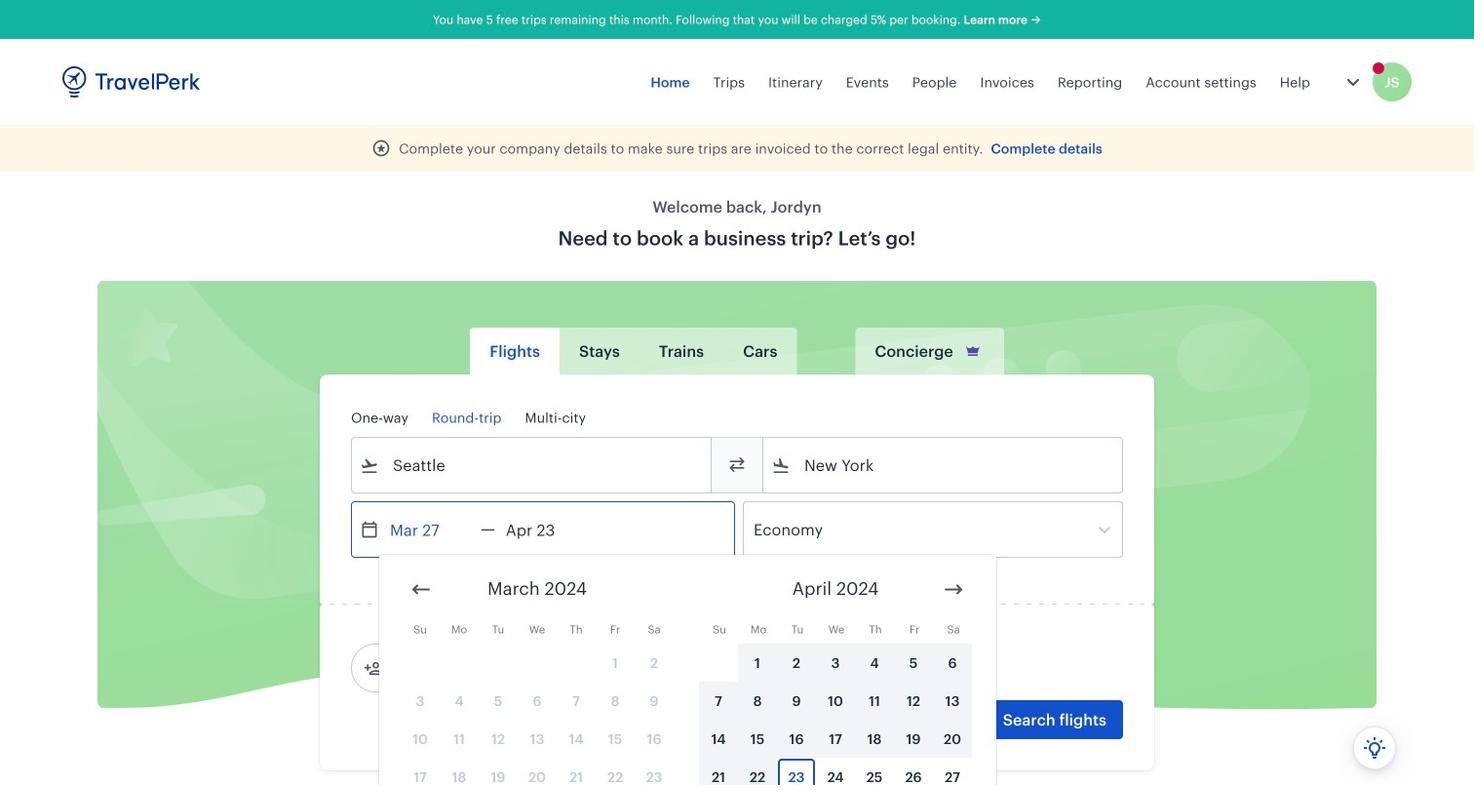 Task type: describe. For each thing, give the bounding box(es) containing it.
From search field
[[379, 450, 686, 481]]

move backward to switch to the previous month. image
[[410, 578, 433, 601]]

move forward to switch to the next month. image
[[942, 578, 966, 601]]



Task type: locate. For each thing, give the bounding box(es) containing it.
To search field
[[791, 450, 1097, 481]]

calendar application
[[379, 555, 1475, 785]]

Depart text field
[[379, 502, 481, 557]]

Add first traveler search field
[[383, 653, 586, 684]]

Return text field
[[495, 502, 597, 557]]



